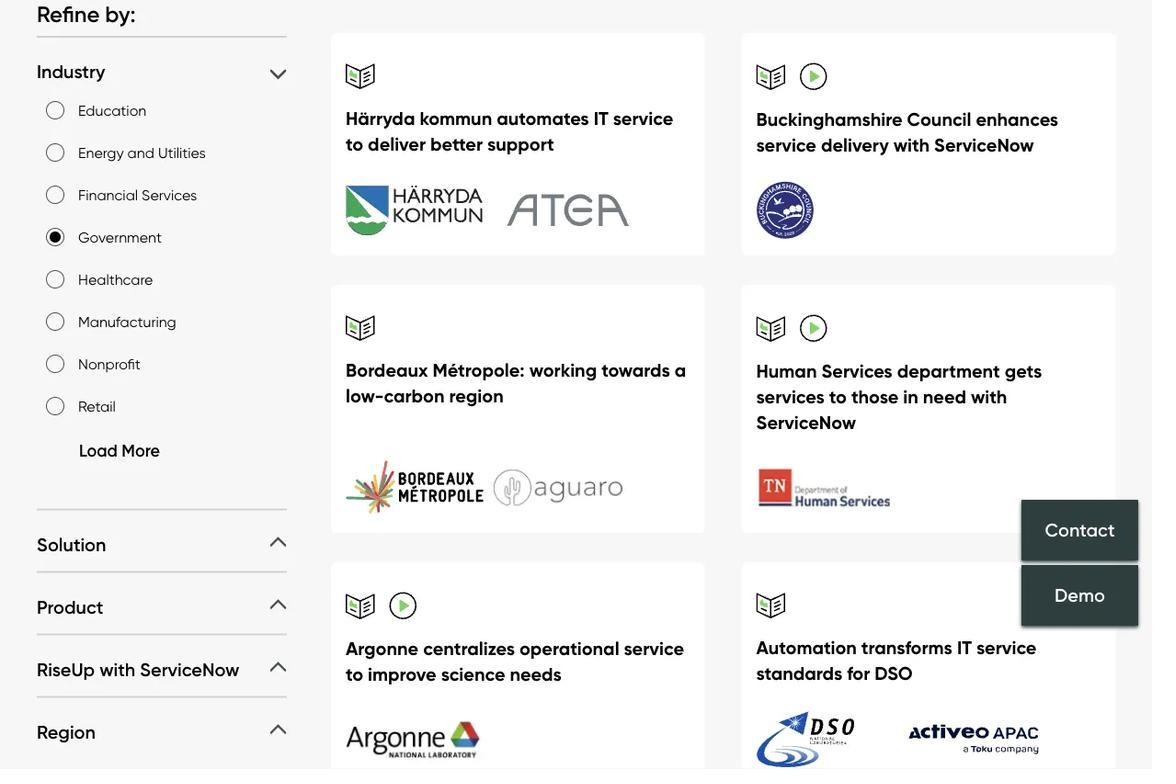 Task type: locate. For each thing, give the bounding box(es) containing it.
service inside argonne centralizes operational service to improve science needs
[[624, 638, 684, 661]]

financial services option
[[46, 186, 64, 204]]

product button
[[37, 596, 287, 620]]

education option
[[46, 101, 64, 120]]

harryda kommu image
[[346, 182, 484, 240], [491, 182, 629, 240]]

operational
[[520, 638, 619, 661]]

to down the 'argonne'
[[346, 664, 363, 687]]

1 horizontal spatial bordeaux metropole image
[[491, 460, 629, 517]]

1 vertical spatial servicenow
[[756, 412, 856, 435]]

to inside argonne centralizes operational service to improve science needs
[[346, 664, 363, 687]]

bordeaux métropole: working towards a low-carbon region
[[346, 359, 686, 408]]

2 vertical spatial servicenow
[[140, 659, 239, 682]]

with right riseup
[[99, 659, 135, 682]]

deliver
[[368, 133, 426, 156]]

utilities
[[158, 144, 206, 162]]

energy
[[78, 144, 124, 162]]

servicenow inside buckinghamshire council enhances service delivery with servicenow
[[934, 134, 1034, 157]]

better
[[430, 133, 483, 156]]

1 vertical spatial services
[[822, 360, 893, 383]]

2 horizontal spatial servicenow
[[934, 134, 1034, 157]]

riseup with servicenow
[[37, 659, 239, 682]]

harryda kommu image down "support"
[[491, 182, 629, 240]]

towards
[[602, 359, 670, 382]]

2 vertical spatial to
[[346, 664, 363, 687]]

services up those
[[822, 360, 893, 383]]

product
[[37, 596, 103, 619]]

to inside härryda kommun automates it service to deliver better support
[[346, 133, 363, 156]]

1 vertical spatial to
[[829, 386, 847, 409]]

to inside human services department gets services to those in need with servicenow
[[829, 386, 847, 409]]

it
[[594, 107, 609, 130], [957, 637, 972, 660]]

human
[[756, 360, 817, 383]]

1 dso image from the left
[[756, 712, 894, 769]]

service inside automation transforms it service standards for dso
[[977, 637, 1037, 660]]

more
[[122, 441, 160, 461]]

2 dso image from the left
[[902, 712, 1040, 769]]

1 horizontal spatial services
[[822, 360, 893, 383]]

argonne
[[346, 638, 419, 661]]

1 horizontal spatial dso image
[[902, 712, 1040, 769]]

service
[[613, 107, 673, 130], [756, 134, 817, 157], [977, 637, 1037, 660], [624, 638, 684, 661]]

services down utilities
[[142, 186, 197, 204]]

working
[[529, 359, 597, 382]]

1 vertical spatial it
[[957, 637, 972, 660]]

to
[[346, 133, 363, 156], [829, 386, 847, 409], [346, 664, 363, 687]]

load more button
[[46, 437, 160, 465]]

solution button
[[37, 533, 287, 557]]

a
[[675, 359, 686, 382]]

0 horizontal spatial servicenow
[[140, 659, 239, 682]]

in
[[903, 386, 919, 409]]

kommun
[[420, 107, 492, 130]]

nonprofit option
[[46, 355, 64, 374]]

1 bordeaux metropole image from the left
[[346, 460, 484, 517]]

service inside buckinghamshire council enhances service delivery with servicenow
[[756, 134, 817, 157]]

2 harryda kommu image from the left
[[491, 182, 629, 240]]

métropole:
[[433, 359, 525, 382]]

solution
[[37, 534, 106, 557]]

nonprofit
[[78, 355, 141, 373]]

dso image
[[756, 712, 894, 769], [902, 712, 1040, 769]]

with down gets
[[971, 386, 1007, 409]]

2 bordeaux metropole image from the left
[[491, 460, 629, 517]]

bordeaux
[[346, 359, 428, 382]]

servicenow inside human services department gets services to those in need with servicenow
[[756, 412, 856, 435]]

servicenow
[[934, 134, 1034, 157], [756, 412, 856, 435], [140, 659, 239, 682]]

0 vertical spatial to
[[346, 133, 363, 156]]

services for human
[[822, 360, 893, 383]]

2 vertical spatial with
[[99, 659, 135, 682]]

healthcare
[[78, 271, 153, 288]]

energy and utilities option
[[46, 144, 64, 162]]

to left those
[[829, 386, 847, 409]]

servicenow down enhances
[[934, 134, 1034, 157]]

argonne centralizes operational service to improve science needs
[[346, 638, 684, 687]]

service for automation transforms it service standards for dso
[[977, 637, 1037, 660]]

human services department gets services to those in need with servicenow
[[756, 360, 1042, 435]]

0 vertical spatial it
[[594, 107, 609, 130]]

with
[[894, 134, 930, 157], [971, 386, 1007, 409], [99, 659, 135, 682]]

service for buckinghamshire council enhances service delivery with servicenow
[[756, 134, 817, 157]]

0 horizontal spatial harryda kommu image
[[346, 182, 484, 240]]

it right the "automates"
[[594, 107, 609, 130]]

2 horizontal spatial with
[[971, 386, 1007, 409]]

to for those
[[829, 386, 847, 409]]

1 horizontal spatial with
[[894, 134, 930, 157]]

0 vertical spatial with
[[894, 134, 930, 157]]

1 horizontal spatial harryda kommu image
[[491, 182, 629, 240]]

servicenow down services
[[756, 412, 856, 435]]

0 vertical spatial services
[[142, 186, 197, 204]]

department
[[897, 360, 1000, 383]]

it right transforms
[[957, 637, 972, 660]]

load
[[79, 441, 118, 461]]

region button
[[37, 721, 287, 745]]

0 horizontal spatial it
[[594, 107, 609, 130]]

0 horizontal spatial dso image
[[756, 712, 894, 769]]

0 vertical spatial servicenow
[[934, 134, 1034, 157]]

government
[[78, 228, 162, 246]]

1 horizontal spatial it
[[957, 637, 972, 660]]

for
[[847, 663, 870, 686]]

buckinghamshire council enhances service delivery with servicenow
[[756, 108, 1059, 157]]

1 horizontal spatial servicenow
[[756, 412, 856, 435]]

1 vertical spatial with
[[971, 386, 1007, 409]]

industry button
[[37, 60, 287, 84]]

services
[[142, 186, 197, 204], [822, 360, 893, 383]]

servicenow inside dropdown button
[[140, 659, 239, 682]]

with down council
[[894, 134, 930, 157]]

dso
[[875, 663, 913, 686]]

harryda kommu image down deliver
[[346, 182, 484, 240]]

needs
[[510, 664, 562, 687]]

services inside human services department gets services to those in need with servicenow
[[822, 360, 893, 383]]

bordeaux metropole image
[[346, 460, 484, 517], [491, 460, 629, 517]]

0 horizontal spatial bordeaux metropole image
[[346, 460, 484, 517]]

servicenow down product popup button
[[140, 659, 239, 682]]

0 horizontal spatial with
[[99, 659, 135, 682]]

support
[[487, 133, 554, 156]]

0 horizontal spatial services
[[142, 186, 197, 204]]

to down härryda
[[346, 133, 363, 156]]

energy and utilities
[[78, 144, 206, 162]]



Task type: describe. For each thing, give the bounding box(es) containing it.
those
[[852, 386, 899, 409]]

gets
[[1005, 360, 1042, 383]]

refine by:
[[37, 0, 136, 28]]

refine
[[37, 0, 100, 28]]

region
[[449, 385, 504, 408]]

service for argonne centralizes operational service to improve science needs
[[624, 638, 684, 661]]

riseup
[[37, 659, 95, 682]]

it inside automation transforms it service standards for dso
[[957, 637, 972, 660]]

science
[[441, 664, 505, 687]]

region
[[37, 721, 96, 744]]

services
[[756, 386, 825, 409]]

transforms
[[862, 637, 953, 660]]

healthcare option
[[46, 271, 64, 289]]

buckinghamshire council image
[[756, 182, 894, 240]]

tennessee dhs csm image
[[756, 460, 894, 517]]

manufacturing option
[[46, 313, 64, 331]]

it inside härryda kommun automates it service to deliver better support
[[594, 107, 609, 130]]

with inside dropdown button
[[99, 659, 135, 682]]

argonne – servicenow image
[[346, 712, 484, 769]]

härryda
[[346, 107, 415, 130]]

automates
[[497, 107, 589, 130]]

government option
[[46, 228, 64, 247]]

centralizes
[[423, 638, 515, 661]]

improve
[[368, 664, 437, 687]]

industry
[[37, 60, 105, 83]]

härryda kommun automates it service to deliver better support
[[346, 107, 673, 156]]

retail option
[[46, 397, 64, 416]]

services for financial
[[142, 186, 197, 204]]

load more
[[79, 441, 160, 461]]

and
[[127, 144, 154, 162]]

need
[[923, 386, 967, 409]]

retail
[[78, 397, 116, 415]]

financial services
[[78, 186, 197, 204]]

automation transforms it service standards for dso
[[756, 637, 1037, 686]]

buckinghamshire
[[756, 108, 903, 131]]

enhances
[[976, 108, 1059, 131]]

standards
[[756, 663, 843, 686]]

by:
[[105, 0, 136, 28]]

delivery
[[821, 134, 889, 157]]

riseup with servicenow button
[[37, 658, 287, 682]]

with inside buckinghamshire council enhances service delivery with servicenow
[[894, 134, 930, 157]]

carbon
[[384, 385, 445, 408]]

automation
[[756, 637, 857, 660]]

manufacturing
[[78, 313, 176, 331]]

financial
[[78, 186, 138, 204]]

with inside human services department gets services to those in need with servicenow
[[971, 386, 1007, 409]]

1 harryda kommu image from the left
[[346, 182, 484, 240]]

council
[[907, 108, 972, 131]]

low-
[[346, 385, 384, 408]]

education
[[78, 101, 146, 119]]

service inside härryda kommun automates it service to deliver better support
[[613, 107, 673, 130]]

to for deliver
[[346, 133, 363, 156]]



Task type: vqa. For each thing, say whether or not it's contained in the screenshot.
financial on the top
yes



